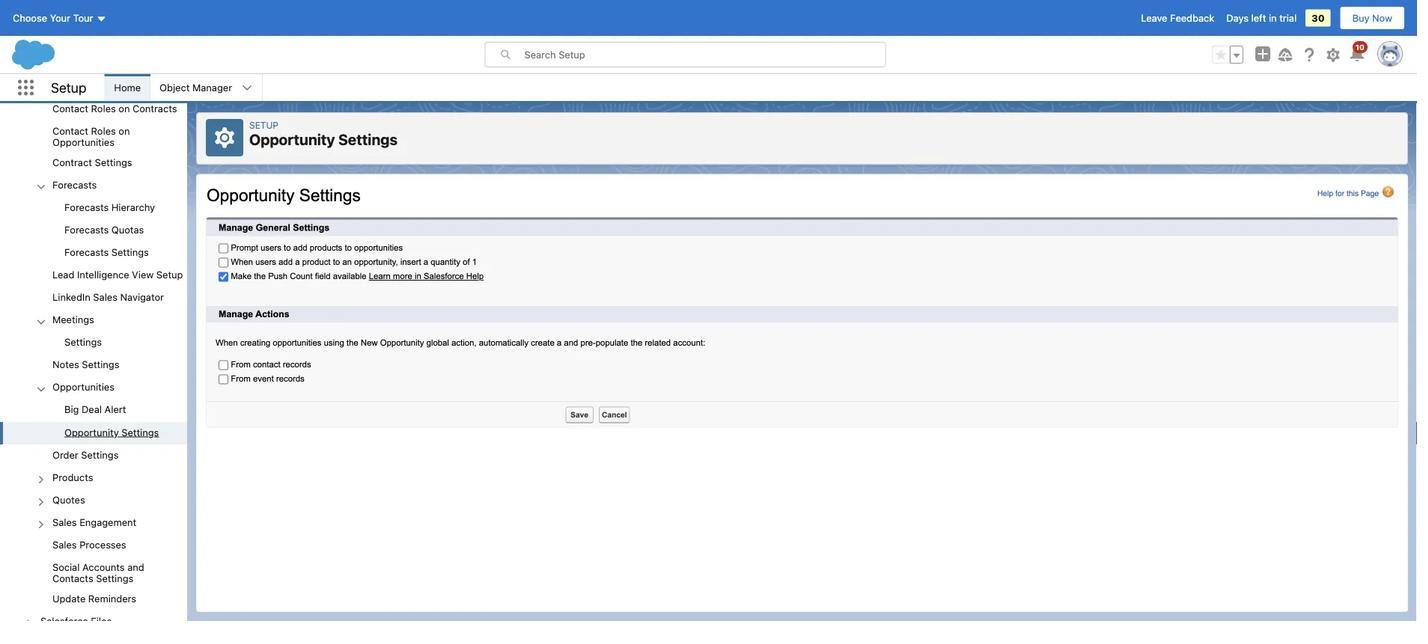 Task type: vqa. For each thing, say whether or not it's contained in the screenshot.
such
no



Task type: locate. For each thing, give the bounding box(es) containing it.
sales for engagement
[[52, 517, 77, 528]]

days left in trial
[[1227, 12, 1298, 24]]

opportunity settings
[[64, 427, 159, 438]]

0 horizontal spatial opportunity
[[64, 427, 119, 438]]

0 vertical spatial on
[[119, 102, 130, 114]]

2 roles from the top
[[91, 125, 116, 136]]

sales processes link
[[52, 539, 126, 553]]

leave
[[1142, 12, 1168, 24]]

on down home "link"
[[119, 102, 130, 114]]

sales up the social
[[52, 539, 77, 551]]

setup inside setup opportunity settings
[[249, 120, 279, 130]]

1 vertical spatial setup
[[249, 120, 279, 130]]

manager
[[193, 82, 232, 93]]

forecasts down forecasts quotas link
[[64, 247, 109, 258]]

social
[[52, 562, 80, 573]]

roles
[[91, 102, 116, 114], [91, 125, 116, 136]]

opportunities inside contact roles on opportunities
[[52, 136, 115, 147]]

products link
[[52, 472, 93, 485]]

forecasts up forecasts settings
[[64, 224, 109, 235]]

0 horizontal spatial setup
[[51, 80, 86, 96]]

contact inside contact roles on opportunities
[[52, 125, 88, 136]]

contracts
[[133, 102, 177, 114]]

your
[[50, 12, 70, 24]]

on inside contact roles on opportunities
[[119, 125, 130, 136]]

opportunity settings link
[[64, 427, 159, 440]]

alert
[[105, 404, 126, 416]]

sales
[[93, 292, 118, 303], [52, 517, 77, 528], [52, 539, 77, 551]]

opportunity
[[249, 131, 335, 148], [64, 427, 119, 438]]

2 opportunities from the top
[[52, 382, 115, 393]]

2 horizontal spatial setup
[[249, 120, 279, 130]]

setup
[[51, 80, 86, 96], [249, 120, 279, 130], [156, 269, 183, 280]]

products
[[52, 472, 93, 483]]

sales processes
[[52, 539, 126, 551]]

2 contact from the top
[[52, 125, 88, 136]]

roles up contact roles on opportunities
[[91, 102, 116, 114]]

opportunities
[[52, 136, 115, 147], [52, 382, 115, 393]]

quotes link
[[52, 494, 85, 508]]

trial
[[1280, 12, 1298, 24]]

now
[[1373, 12, 1393, 24]]

tour
[[73, 12, 93, 24]]

1 vertical spatial sales
[[52, 517, 77, 528]]

1 horizontal spatial setup
[[156, 269, 183, 280]]

10
[[1356, 43, 1366, 51]]

0 vertical spatial opportunities
[[52, 136, 115, 147]]

sales down 'intelligence'
[[93, 292, 118, 303]]

contacts
[[52, 573, 93, 584]]

2 vertical spatial sales
[[52, 539, 77, 551]]

1 vertical spatial opportunities
[[52, 382, 115, 393]]

buy now button
[[1340, 6, 1406, 30]]

buy now
[[1353, 12, 1393, 24]]

1 vertical spatial on
[[119, 125, 130, 136]]

forecasts
[[52, 179, 97, 190], [64, 202, 109, 213], [64, 224, 109, 235], [64, 247, 109, 258]]

social accounts and contacts settings
[[52, 562, 144, 584]]

settings inside setup opportunity settings
[[339, 131, 398, 148]]

1 contact from the top
[[52, 102, 88, 114]]

forecasts for forecasts quotas
[[64, 224, 109, 235]]

forecasts tree item
[[0, 174, 187, 265]]

forecasts for forecasts hierarchy
[[64, 202, 109, 213]]

0 vertical spatial roles
[[91, 102, 116, 114]]

on inside the contact roles on contracts link
[[119, 102, 130, 114]]

setup link
[[249, 120, 279, 130]]

meetings
[[52, 314, 94, 325]]

update reminders link
[[52, 593, 136, 607]]

1 horizontal spatial opportunity
[[249, 131, 335, 148]]

notes
[[52, 359, 79, 370]]

group
[[0, 0, 187, 611], [1213, 46, 1244, 64], [0, 197, 187, 265], [0, 400, 187, 445]]

contact up contract
[[52, 125, 88, 136]]

1 vertical spatial roles
[[91, 125, 116, 136]]

contact
[[52, 102, 88, 114], [52, 125, 88, 136]]

forecasts down contract
[[52, 179, 97, 190]]

roles down the contact roles on contracts link
[[91, 125, 116, 136]]

1 on from the top
[[119, 102, 130, 114]]

opportunities inside opportunities tree item
[[52, 382, 115, 393]]

settings inside social accounts and contacts settings
[[96, 573, 134, 584]]

1 vertical spatial opportunity
[[64, 427, 119, 438]]

forecasts hierarchy link
[[64, 202, 155, 215]]

contact roles on contracts link
[[52, 102, 177, 116]]

on down the contact roles on contracts link
[[119, 125, 130, 136]]

sales down quotes "link"
[[52, 517, 77, 528]]

sales inside 'link'
[[52, 539, 77, 551]]

2 on from the top
[[119, 125, 130, 136]]

left
[[1252, 12, 1267, 24]]

order
[[52, 449, 78, 461]]

choose your tour
[[13, 12, 93, 24]]

contact roles on opportunities link
[[52, 125, 187, 147]]

lead intelligence view setup link
[[52, 269, 183, 283]]

contact up contact roles on opportunities
[[52, 102, 88, 114]]

1 roles from the top
[[91, 102, 116, 114]]

sales for processes
[[52, 539, 77, 551]]

forecasts down forecasts link on the top of page
[[64, 202, 109, 213]]

0 vertical spatial setup
[[51, 80, 86, 96]]

opportunities link
[[52, 382, 115, 395]]

opportunity down big deal alert link
[[64, 427, 119, 438]]

0 vertical spatial contact
[[52, 102, 88, 114]]

notes settings
[[52, 359, 119, 370]]

opportunity down the setup link
[[249, 131, 335, 148]]

settings inside forecasts tree item
[[111, 247, 149, 258]]

contact for contact roles on contracts
[[52, 102, 88, 114]]

10 button
[[1349, 41, 1369, 64]]

opportunities up the contract settings
[[52, 136, 115, 147]]

quotes
[[52, 494, 85, 506]]

0 vertical spatial opportunity
[[249, 131, 335, 148]]

big deal alert
[[64, 404, 126, 416]]

opportunities down notes settings link on the left bottom
[[52, 382, 115, 393]]

days
[[1227, 12, 1249, 24]]

home link
[[105, 74, 150, 101]]

1 opportunities from the top
[[52, 136, 115, 147]]

linkedin sales navigator link
[[52, 292, 164, 305]]

on
[[119, 102, 130, 114], [119, 125, 130, 136]]

settings
[[339, 131, 398, 148], [95, 156, 132, 168], [111, 247, 149, 258], [64, 337, 102, 348], [82, 359, 119, 370], [122, 427, 159, 438], [81, 449, 119, 461], [96, 573, 134, 584]]

meetings tree item
[[0, 310, 187, 355]]

on for opportunities
[[119, 125, 130, 136]]

contact roles on opportunities
[[52, 125, 130, 147]]

1 vertical spatial contact
[[52, 125, 88, 136]]

deal
[[82, 404, 102, 416]]

forecasts quotas
[[64, 224, 144, 235]]

roles inside contact roles on opportunities
[[91, 125, 116, 136]]



Task type: describe. For each thing, give the bounding box(es) containing it.
opportunity inside setup opportunity settings
[[249, 131, 335, 148]]

forecasts for forecasts settings
[[64, 247, 109, 258]]

and
[[127, 562, 144, 573]]

reminders
[[88, 593, 136, 605]]

order settings
[[52, 449, 119, 461]]

contract settings link
[[52, 156, 132, 170]]

forecasts settings
[[64, 247, 149, 258]]

sales engagement link
[[52, 517, 137, 530]]

opportunity settings tree item
[[0, 422, 187, 445]]

opportunities tree item
[[0, 377, 187, 445]]

contract settings
[[52, 156, 132, 168]]

social accounts and contacts settings link
[[52, 562, 187, 584]]

0 vertical spatial sales
[[93, 292, 118, 303]]

forecasts link
[[52, 179, 97, 193]]

lead intelligence view setup
[[52, 269, 183, 280]]

on for contracts
[[119, 102, 130, 114]]

notes settings link
[[52, 359, 119, 373]]

group containing big deal alert
[[0, 400, 187, 445]]

forecasts quotas link
[[64, 224, 144, 238]]

setup for setup opportunity settings
[[249, 120, 279, 130]]

contract
[[52, 156, 92, 168]]

update reminders
[[52, 593, 136, 605]]

forecasts hierarchy
[[64, 202, 155, 213]]

processes
[[80, 539, 126, 551]]

buy
[[1353, 12, 1370, 24]]

contact roles on contracts
[[52, 102, 177, 114]]

object manager link
[[151, 74, 241, 101]]

forecasts settings link
[[64, 247, 149, 260]]

roles for opportunities
[[91, 125, 116, 136]]

order settings link
[[52, 449, 119, 463]]

accounts
[[82, 562, 125, 573]]

leave feedback link
[[1142, 12, 1215, 24]]

engagement
[[80, 517, 137, 528]]

settings inside tree item
[[122, 427, 159, 438]]

roles for contracts
[[91, 102, 116, 114]]

view
[[132, 269, 154, 280]]

opportunity inside tree item
[[64, 427, 119, 438]]

leave feedback
[[1142, 12, 1215, 24]]

choose your tour button
[[12, 6, 107, 30]]

feedback
[[1171, 12, 1215, 24]]

intelligence
[[77, 269, 129, 280]]

forecasts for forecasts link on the top of page
[[52, 179, 97, 190]]

big
[[64, 404, 79, 416]]

quotas
[[111, 224, 144, 235]]

Search Setup text field
[[525, 43, 886, 67]]

30
[[1312, 12, 1326, 24]]

2 vertical spatial setup
[[156, 269, 183, 280]]

in
[[1270, 12, 1278, 24]]

linkedin
[[52, 292, 90, 303]]

home
[[114, 82, 141, 93]]

group containing forecasts hierarchy
[[0, 197, 187, 265]]

hierarchy
[[111, 202, 155, 213]]

navigator
[[120, 292, 164, 303]]

contact for contact roles on opportunities
[[52, 125, 88, 136]]

settings inside meetings tree item
[[64, 337, 102, 348]]

setup for setup
[[51, 80, 86, 96]]

object manager
[[160, 82, 232, 93]]

big deal alert link
[[64, 404, 126, 418]]

settings link
[[64, 337, 102, 350]]

linkedin sales navigator
[[52, 292, 164, 303]]

choose
[[13, 12, 47, 24]]

lead
[[52, 269, 74, 280]]

group containing contact roles on contracts
[[0, 0, 187, 611]]

sales engagement
[[52, 517, 137, 528]]

setup opportunity settings
[[249, 120, 398, 148]]

update
[[52, 593, 86, 605]]

meetings link
[[52, 314, 94, 328]]

object
[[160, 82, 190, 93]]



